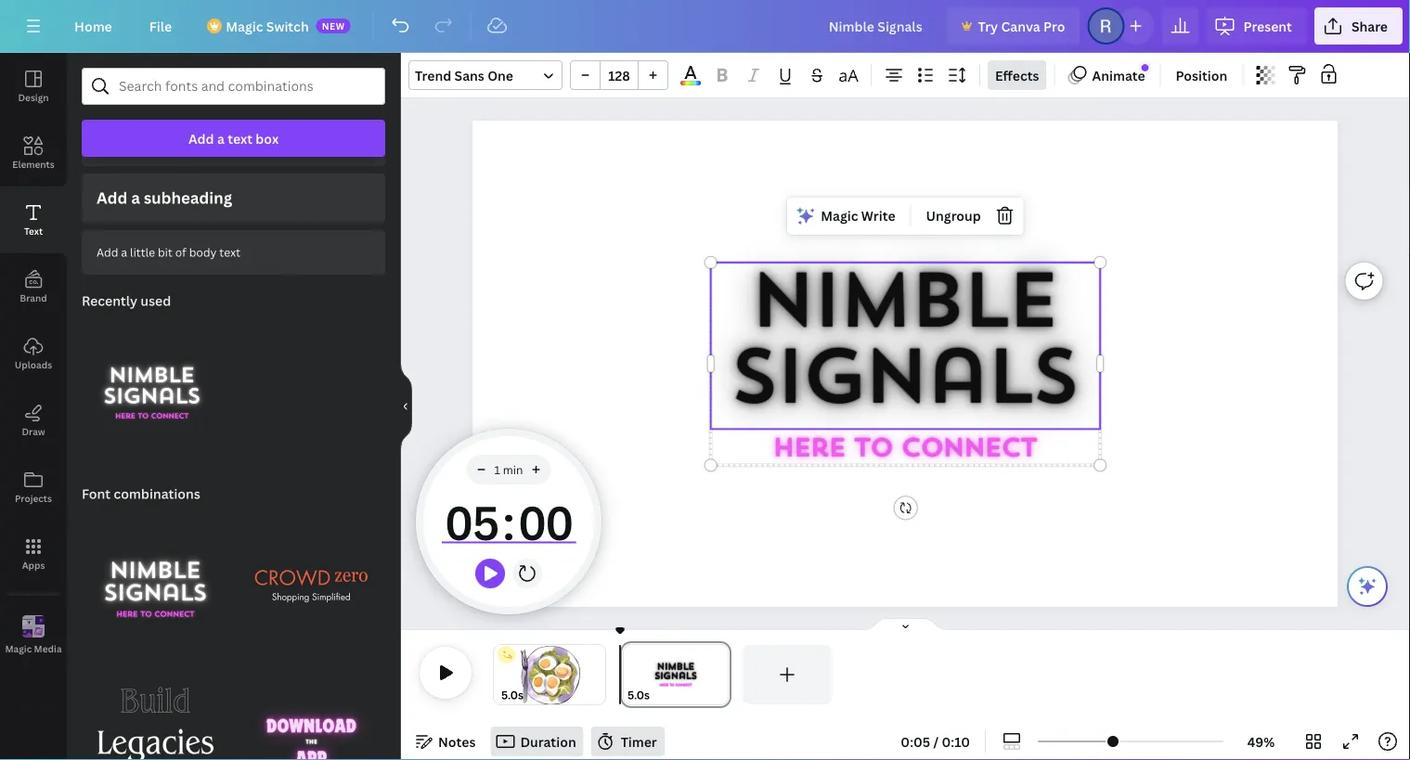 Task type: vqa. For each thing, say whether or not it's contained in the screenshot.
Top level navigation element on the top left of the page
no



Task type: locate. For each thing, give the bounding box(es) containing it.
1 vertical spatial group
[[82, 501, 230, 661]]

add inside add a subheading button
[[97, 187, 128, 209]]

magic for magic switch
[[226, 17, 263, 35]]

duration
[[521, 733, 577, 751]]

:
[[503, 490, 515, 554]]

a left little
[[121, 245, 127, 260]]

5.0s
[[502, 688, 524, 703], [628, 688, 650, 703]]

5.0s button
[[502, 686, 524, 705], [628, 686, 650, 705]]

2 horizontal spatial a
[[217, 130, 225, 147]]

1 horizontal spatial magic
[[226, 17, 263, 35]]

design
[[18, 91, 49, 104]]

0 horizontal spatial 5.0s
[[502, 688, 524, 703]]

little
[[130, 245, 155, 260]]

draw
[[22, 425, 45, 438]]

1 vertical spatial magic
[[821, 207, 859, 225]]

text right body
[[220, 245, 241, 260]]

2 vertical spatial magic
[[5, 643, 32, 656]]

05
[[445, 490, 499, 554]]

trimming, start edge slider for first trimming, end edge slider
[[494, 646, 507, 705]]

5.0s for 1st 5.0s button from left
[[502, 688, 524, 703]]

magic inside magic write button
[[821, 207, 859, 225]]

0 horizontal spatial 5.0s button
[[502, 686, 524, 705]]

1 horizontal spatial a
[[131, 187, 140, 209]]

0:10
[[942, 733, 971, 751]]

0 horizontal spatial a
[[121, 245, 127, 260]]

a for subheading
[[131, 187, 140, 209]]

1 horizontal spatial 5.0s
[[628, 688, 650, 703]]

add up subheading
[[188, 130, 214, 147]]

0 vertical spatial add
[[188, 130, 214, 147]]

0 horizontal spatial magic
[[5, 643, 32, 656]]

add a text box button
[[82, 120, 385, 157]]

0 vertical spatial a
[[217, 130, 225, 147]]

2 vertical spatial add
[[97, 245, 118, 260]]

add left subheading
[[97, 187, 128, 209]]

animate button
[[1063, 60, 1153, 90]]

effects
[[996, 66, 1040, 84]]

5.0s left page title text field
[[628, 688, 650, 703]]

trimming, end edge slider
[[593, 646, 606, 705], [715, 646, 732, 705]]

5.0s button left page title text field
[[628, 686, 650, 705]]

subheading
[[144, 187, 232, 209]]

home
[[74, 17, 112, 35]]

ungroup button
[[919, 201, 989, 231]]

2 trimming, start edge slider from the left
[[621, 646, 637, 705]]

trimming, start edge slider
[[494, 646, 507, 705], [621, 646, 637, 705]]

2 5.0s button from the left
[[628, 686, 650, 705]]

1 vertical spatial a
[[131, 187, 140, 209]]

5.0s for 1st 5.0s button from right
[[628, 688, 650, 703]]

animate
[[1093, 66, 1146, 84]]

1 vertical spatial add
[[97, 187, 128, 209]]

canva assistant image
[[1357, 576, 1379, 598]]

home link
[[59, 7, 127, 45]]

main menu bar
[[0, 0, 1411, 53]]

0 vertical spatial magic
[[226, 17, 263, 35]]

magic for magic media
[[5, 643, 32, 656]]

2 vertical spatial a
[[121, 245, 127, 260]]

duration button
[[491, 727, 584, 757]]

magic left media
[[5, 643, 32, 656]]

magic media
[[5, 643, 62, 656]]

signals
[[730, 345, 1077, 422]]

1 horizontal spatial trimming, start edge slider
[[621, 646, 637, 705]]

magic write
[[821, 207, 896, 225]]

add left little
[[97, 245, 118, 260]]

canva
[[1002, 17, 1041, 35]]

0:05 / 0:10
[[901, 733, 971, 751]]

2 5.0s from the left
[[628, 688, 650, 703]]

new
[[322, 20, 345, 32]]

2 trimming, end edge slider from the left
[[715, 646, 732, 705]]

side panel tab list
[[0, 53, 67, 670]]

1 trimming, end edge slider from the left
[[593, 646, 606, 705]]

add a subheading button
[[82, 174, 385, 223]]

to
[[854, 438, 893, 463]]

1 trimming, start edge slider from the left
[[494, 646, 507, 705]]

position
[[1177, 66, 1228, 84]]

add inside add a little bit of body text button
[[97, 245, 118, 260]]

a left subheading
[[131, 187, 140, 209]]

text left box
[[228, 130, 253, 147]]

a left box
[[217, 130, 225, 147]]

5.0s up duration button
[[502, 688, 524, 703]]

here
[[773, 438, 846, 463]]

trimming, end edge slider left page title text field
[[593, 646, 606, 705]]

add a text box
[[188, 130, 279, 147]]

trimming, start edge slider up duration button
[[494, 646, 507, 705]]

a for little
[[121, 245, 127, 260]]

0 vertical spatial group
[[570, 60, 669, 90]]

a
[[217, 130, 225, 147], [131, 187, 140, 209], [121, 245, 127, 260]]

add inside add a text box button
[[188, 130, 214, 147]]

1 horizontal spatial group
[[570, 60, 669, 90]]

group
[[570, 60, 669, 90], [82, 501, 230, 661]]

1 horizontal spatial 5.0s button
[[628, 686, 650, 705]]

trimming, end edge slider right page title text field
[[715, 646, 732, 705]]

media
[[34, 643, 62, 656]]

0 horizontal spatial trimming, start edge slider
[[494, 646, 507, 705]]

a for text
[[217, 130, 225, 147]]

try canva pro button
[[947, 7, 1081, 45]]

sans
[[455, 66, 485, 84]]

here to connect
[[773, 438, 1037, 463]]

5.0s button up duration button
[[502, 686, 524, 705]]

notes
[[438, 733, 476, 751]]

combinations
[[114, 485, 200, 503]]

0 horizontal spatial trimming, end edge slider
[[593, 646, 606, 705]]

recently
[[82, 292, 138, 310]]

try
[[979, 17, 999, 35]]

magic switch
[[226, 17, 309, 35]]

magic left switch
[[226, 17, 263, 35]]

magic inside main menu bar
[[226, 17, 263, 35]]

file button
[[134, 7, 187, 45]]

elements button
[[0, 120, 67, 187]]

2 horizontal spatial magic
[[821, 207, 859, 225]]

text
[[228, 130, 253, 147], [220, 245, 241, 260]]

add
[[188, 130, 214, 147], [97, 187, 128, 209], [97, 245, 118, 260]]

1 5.0s from the left
[[502, 688, 524, 703]]

timer button
[[591, 727, 665, 757]]

file
[[149, 17, 172, 35]]

0 vertical spatial text
[[228, 130, 253, 147]]

1 horizontal spatial trimming, end edge slider
[[715, 646, 732, 705]]

connect
[[902, 438, 1037, 463]]

font
[[82, 485, 111, 503]]

magic
[[226, 17, 263, 35], [821, 207, 859, 225], [5, 643, 32, 656]]

trimming, start edge slider left page title text field
[[621, 646, 637, 705]]

of
[[175, 245, 186, 260]]

magic left write on the right top of the page
[[821, 207, 859, 225]]

timer
[[442, 485, 576, 559]]

magic inside magic media button
[[5, 643, 32, 656]]



Task type: describe. For each thing, give the bounding box(es) containing it.
position button
[[1169, 60, 1236, 90]]

present button
[[1207, 7, 1308, 45]]

00
[[518, 490, 572, 554]]

used
[[141, 292, 171, 310]]

add a little bit of body text
[[97, 245, 241, 260]]

magic media button
[[0, 603, 67, 670]]

min
[[503, 462, 523, 477]]

box
[[256, 130, 279, 147]]

nimble
[[750, 270, 1057, 346]]

ungroup
[[927, 207, 982, 225]]

share button
[[1315, 7, 1404, 45]]

try canva pro
[[979, 17, 1066, 35]]

apps button
[[0, 521, 67, 588]]

apps
[[22, 559, 45, 572]]

49% button
[[1232, 727, 1292, 757]]

write
[[862, 207, 896, 225]]

add for add a little bit of body text
[[97, 245, 118, 260]]

0:05
[[901, 733, 931, 751]]

text
[[24, 225, 43, 237]]

trend sans one
[[415, 66, 514, 84]]

05 button
[[442, 485, 503, 559]]

05 : 00
[[445, 490, 572, 554]]

uploads
[[15, 359, 52, 371]]

design button
[[0, 53, 67, 120]]

add for add a subheading
[[97, 187, 128, 209]]

0 horizontal spatial group
[[82, 501, 230, 661]]

elements
[[12, 158, 55, 170]]

recently used
[[82, 292, 171, 310]]

Design title text field
[[814, 7, 940, 45]]

add for add a text box
[[188, 130, 214, 147]]

one
[[488, 66, 514, 84]]

brand
[[20, 292, 47, 304]]

projects button
[[0, 454, 67, 521]]

font combinations
[[82, 485, 200, 503]]

1 vertical spatial text
[[220, 245, 241, 260]]

draw button
[[0, 387, 67, 454]]

/
[[934, 733, 939, 751]]

add a little bit of body text button
[[82, 230, 385, 275]]

projects
[[15, 492, 52, 505]]

– – number field
[[607, 66, 633, 84]]

trimming, start edge slider for second trimming, end edge slider from the left
[[621, 646, 637, 705]]

share
[[1352, 17, 1389, 35]]

49%
[[1248, 733, 1276, 751]]

magic for magic write
[[821, 207, 859, 225]]

Search fonts and combinations search field
[[119, 69, 348, 104]]

Page title text field
[[658, 686, 666, 705]]

brand button
[[0, 254, 67, 320]]

hide image
[[400, 362, 412, 451]]

00 button
[[515, 485, 576, 559]]

switch
[[266, 17, 309, 35]]

pro
[[1044, 17, 1066, 35]]

1 min
[[495, 462, 523, 477]]

magic write button
[[792, 201, 903, 231]]

uploads button
[[0, 320, 67, 387]]

body
[[189, 245, 217, 260]]

effects button
[[988, 60, 1047, 90]]

color range image
[[681, 81, 701, 85]]

text button
[[0, 187, 67, 254]]

1
[[495, 462, 501, 477]]

present
[[1244, 17, 1293, 35]]

new image
[[1142, 64, 1150, 71]]

timer
[[621, 733, 657, 751]]

trend
[[415, 66, 452, 84]]

add a subheading
[[97, 187, 232, 209]]

bit
[[158, 245, 173, 260]]

nimble signals
[[730, 270, 1077, 422]]

1 5.0s button from the left
[[502, 686, 524, 705]]

hide pages image
[[862, 618, 951, 633]]

trend sans one button
[[409, 60, 563, 90]]

notes button
[[409, 727, 483, 757]]

timer containing 05
[[442, 485, 576, 559]]



